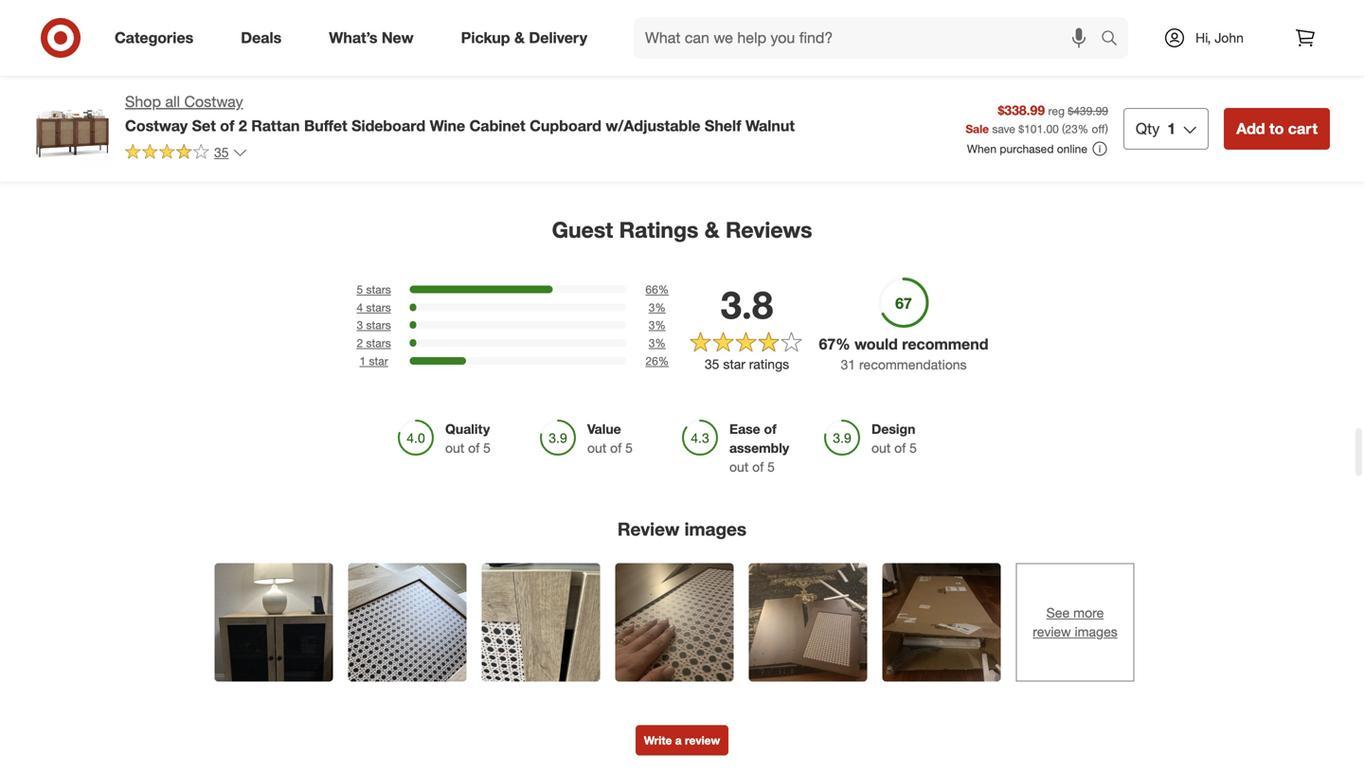 Task type: locate. For each thing, give the bounding box(es) containing it.
reg inside $119.99 reg $199.99 sale
[[625, 20, 642, 34]]

pickup
[[461, 28, 510, 47]]

35 for 35 star ratings
[[705, 356, 719, 372]]

3 with from the left
[[846, 36, 871, 53]]

home inside $249.00 home source jill zarin bar cabinet with two curved glass doors in stone grey finish
[[45, 20, 81, 36]]

images down the more
[[1075, 624, 1118, 640]]

2) for spindle
[[1089, 51, 1100, 67]]

reviews
[[726, 216, 812, 243]]

(
[[1062, 122, 1065, 136]]

with
[[120, 36, 144, 53], [559, 36, 583, 53], [846, 36, 871, 53]]

0 horizontal spatial 35
[[214, 144, 229, 160]]

1 horizontal spatial images
[[1075, 624, 1118, 640]]

design out of 5
[[872, 421, 917, 456]]

1 horizontal spatial (set
[[1205, 51, 1229, 67]]

5
[[357, 282, 363, 296], [483, 439, 491, 456], [625, 439, 633, 456], [910, 439, 917, 456], [768, 458, 775, 475]]

2 up 1 star at the top left
[[357, 336, 363, 350]]

0 horizontal spatial with
[[120, 36, 144, 53]]

white
[[517, 20, 551, 36]]

3 home from the left
[[819, 20, 854, 36]]

5 for quality out of 5
[[483, 439, 491, 456]]

new
[[382, 28, 414, 47]]

2) inside $164.99 sale blanchard spindle side chair (set of 2) - black - safavieh
[[1089, 51, 1100, 67]]

0 horizontal spatial wine
[[430, 116, 465, 135]]

2 2) from the left
[[1248, 51, 1259, 67]]

% for 4 stars
[[655, 300, 666, 314]]

sale for $119.99
[[689, 20, 711, 34]]

two up lower
[[875, 36, 898, 53]]

1 2) from the left
[[1089, 51, 1100, 67]]

bar inside $359.00 home source corner bar unit with two glass shelves, built-in wine rack, and lower glass cabinet
[[949, 20, 969, 36]]

stars up 1 star at the top left
[[366, 336, 391, 350]]

1 safavieh from the left
[[1012, 67, 1063, 84]]

out inside 'quality out of 5'
[[445, 439, 464, 456]]

0 horizontal spatial home
[[45, 20, 81, 36]]

stars for 3 stars
[[366, 318, 391, 332]]

safavieh inside the reg $258.99 lucca retro dining chair (set of 2) - walnut/black - safavieh
[[1205, 67, 1256, 84]]

What can we help you find? suggestions appear below search field
[[634, 17, 1106, 59]]

2 horizontal spatial home
[[819, 20, 854, 36]]

sale inside $338.99 reg $439.99 sale save $ 101.00 ( 23 % off )
[[966, 122, 989, 136]]

0 vertical spatial &
[[514, 28, 525, 47]]

out for quality out of 5
[[445, 439, 464, 456]]

0 horizontal spatial bar
[[45, 36, 66, 53]]

reg left $199.99
[[625, 20, 642, 34]]

chair for blanchard spindle side chair (set of 2) - black - safavieh
[[1012, 51, 1043, 67]]

source left the jill
[[85, 20, 127, 36]]

star left ratings
[[723, 356, 746, 372]]

bar inside home source white console bar cabinet with half moon handles sponsored
[[485, 36, 505, 53]]

1 vertical spatial 3 %
[[649, 318, 666, 332]]

$199.99
[[645, 20, 685, 34]]

35 star ratings
[[705, 356, 789, 372]]

- down $258.99
[[1262, 51, 1267, 67]]

would
[[855, 335, 898, 353]]

0 vertical spatial images
[[685, 518, 747, 540]]

home for bar
[[45, 20, 81, 36]]

stars down "4 stars"
[[366, 318, 391, 332]]

0 horizontal spatial two
[[148, 36, 171, 53]]

source inside $359.00 home source corner bar unit with two glass shelves, built-in wine rack, and lower glass cabinet
[[858, 20, 900, 36]]

3 % for 2 stars
[[649, 336, 666, 350]]

5 up "review"
[[625, 439, 633, 456]]

guest ratings & reviews
[[552, 216, 812, 243]]

2 with from the left
[[559, 36, 583, 53]]

- down search
[[1104, 51, 1109, 67]]

5 down quality
[[483, 439, 491, 456]]

2 horizontal spatial source
[[858, 20, 900, 36]]

3 3 % from the top
[[649, 336, 666, 350]]

$119.99
[[625, 3, 672, 20]]

0 horizontal spatial in
[[169, 53, 179, 70]]

chair down $164.99
[[1012, 51, 1043, 67]]

home inside home source white console bar cabinet with half moon handles sponsored
[[432, 20, 468, 36]]

finish
[[116, 70, 150, 86]]

home source white console bar cabinet with half moon handles sponsored
[[432, 20, 583, 84]]

star for 35
[[723, 356, 746, 372]]

0 vertical spatial wine
[[916, 53, 946, 70]]

(set left the spindle
[[1047, 51, 1071, 67]]

black
[[1113, 51, 1146, 67]]

out inside value out of 5
[[587, 439, 607, 456]]

0 horizontal spatial (set
[[1047, 51, 1071, 67]]

3 source from the left
[[858, 20, 900, 36]]

source up "built-" at top
[[858, 20, 900, 36]]

1 horizontal spatial source
[[471, 20, 514, 36]]

all
[[165, 92, 180, 111]]

what's new
[[329, 28, 414, 47]]

what's
[[329, 28, 377, 47]]

5 down assembly on the bottom right
[[768, 458, 775, 475]]

source inside $249.00 home source jill zarin bar cabinet with two curved glass doors in stone grey finish
[[85, 20, 127, 36]]

2 home from the left
[[432, 20, 468, 36]]

5 inside value out of 5
[[625, 439, 633, 456]]

3 for 4 stars
[[649, 300, 655, 314]]

chair inside the reg $258.99 lucca retro dining chair (set of 2) - walnut/black - safavieh
[[1322, 34, 1354, 51]]

chair inside $164.99 sale blanchard spindle side chair (set of 2) - black - safavieh
[[1012, 51, 1043, 67]]

1 home from the left
[[45, 20, 81, 36]]

1 horizontal spatial 35
[[705, 356, 719, 372]]

shelves,
[[819, 53, 868, 70]]

safavieh inside $164.99 sale blanchard spindle side chair (set of 2) - black - safavieh
[[1012, 67, 1063, 84]]

4 stars from the top
[[366, 336, 391, 350]]

1 with from the left
[[120, 36, 144, 53]]

chair right dining
[[1322, 34, 1354, 51]]

stars for 5 stars
[[366, 282, 391, 296]]

2 horizontal spatial with
[[846, 36, 871, 53]]

0 vertical spatial 1
[[1167, 119, 1176, 138]]

1 - from the left
[[1104, 51, 1109, 67]]

wine inside "shop all costway costway set of 2 rattan buffet sideboard wine cabinet cupboard w/adjustable shelf walnut"
[[430, 116, 465, 135]]

2 horizontal spatial bar
[[949, 20, 969, 36]]

with inside $249.00 home source jill zarin bar cabinet with two curved glass doors in stone grey finish
[[120, 36, 144, 53]]

35 right 26 %
[[705, 356, 719, 372]]

% for 5 stars
[[658, 282, 669, 296]]

sponsored up image of costway set of 2 rattan buffet sideboard wine cabinet cupboard w/adjustable shelf walnut
[[45, 70, 102, 84]]

2 3 % from the top
[[649, 318, 666, 332]]

sponsored down deals link
[[239, 67, 295, 81]]

deals link
[[225, 17, 305, 59]]

0 horizontal spatial images
[[685, 518, 747, 540]]

home up the curved
[[45, 20, 81, 36]]

safavieh for lucca retro dining chair (set of 2) - walnut/black - safavieh
[[1205, 67, 1256, 84]]

out down value
[[587, 439, 607, 456]]

home up 'shelves,' in the top of the page
[[819, 20, 854, 36]]

1 right qty at the right top
[[1167, 119, 1176, 138]]

bar for console
[[485, 36, 505, 53]]

3.8
[[721, 282, 773, 328]]

2 stars from the top
[[366, 300, 391, 314]]

safavieh down blanchard
[[1012, 67, 1063, 84]]

out inside design out of 5
[[872, 439, 891, 456]]

$164.99 sale blanchard spindle side chair (set of 2) - black - safavieh
[[1012, 3, 1155, 84]]

home up half
[[432, 20, 468, 36]]

in
[[169, 53, 179, 70], [902, 53, 913, 70]]

of left search button
[[1074, 51, 1086, 67]]

0 horizontal spatial &
[[514, 28, 525, 47]]

2) down search
[[1089, 51, 1100, 67]]

home inside $359.00 home source corner bar unit with two glass shelves, built-in wine rack, and lower glass cabinet
[[819, 20, 854, 36]]

- right walnut/black
[[1353, 51, 1358, 67]]

1 horizontal spatial 1
[[1167, 119, 1176, 138]]

pickup & delivery link
[[445, 17, 611, 59]]

1 horizontal spatial review
[[1033, 624, 1071, 640]]

(set inside the reg $258.99 lucca retro dining chair (set of 2) - walnut/black - safavieh
[[1205, 51, 1229, 67]]

1 vertical spatial images
[[1075, 624, 1118, 640]]

home for unit
[[819, 20, 854, 36]]

1 horizontal spatial 2
[[357, 336, 363, 350]]

2 two from the left
[[875, 36, 898, 53]]

sideboard
[[352, 116, 426, 135]]

5 inside 'quality out of 5'
[[483, 439, 491, 456]]

sale
[[689, 20, 711, 34], [1075, 20, 1097, 34], [966, 122, 989, 136]]

out
[[445, 439, 464, 456], [587, 439, 607, 456], [872, 439, 891, 456], [730, 458, 749, 475]]

3 %
[[649, 300, 666, 314], [649, 318, 666, 332], [649, 336, 666, 350]]

stars
[[366, 282, 391, 296], [366, 300, 391, 314], [366, 318, 391, 332], [366, 336, 391, 350]]

a
[[675, 733, 682, 748]]

two right the jill
[[148, 36, 171, 53]]

66
[[646, 282, 658, 296]]

1 horizontal spatial home
[[432, 20, 468, 36]]

out down assembly on the bottom right
[[730, 458, 749, 475]]

with inside $359.00 home source corner bar unit with two glass shelves, built-in wine rack, and lower glass cabinet
[[846, 36, 871, 53]]

when purchased online
[[967, 142, 1088, 156]]

two inside $249.00 home source jill zarin bar cabinet with two curved glass doors in stone grey finish
[[148, 36, 171, 53]]

in down the corner on the top right
[[902, 53, 913, 70]]

write
[[644, 733, 672, 748]]

reg
[[239, 20, 255, 34], [625, 20, 642, 34], [1205, 20, 1222, 34], [1048, 104, 1065, 118]]

sponsored down the console
[[432, 70, 488, 84]]

1 horizontal spatial 2)
[[1248, 51, 1259, 67]]

of inside design out of 5
[[894, 439, 906, 456]]

5 up 4
[[357, 282, 363, 296]]

1 3 % from the top
[[649, 300, 666, 314]]

(set for blanchard
[[1047, 51, 1071, 67]]

costway up set
[[184, 92, 243, 111]]

search button
[[1092, 17, 1138, 63]]

with inside home source white console bar cabinet with half moon handles sponsored
[[559, 36, 583, 53]]

guest review image 3 of 9, zoom in image
[[482, 563, 600, 682]]

hi, john
[[1196, 29, 1244, 46]]

1 stars from the top
[[366, 282, 391, 296]]

of down quality
[[468, 439, 480, 456]]

2 left 'rattan' on the left of the page
[[239, 116, 247, 135]]

2
[[239, 116, 247, 135], [357, 336, 363, 350]]

sale inside $119.99 reg $199.99 sale
[[689, 20, 711, 34]]

out for design out of 5
[[872, 439, 891, 456]]

sale up when
[[966, 122, 989, 136]]

cabinet inside home source white console bar cabinet with half moon handles sponsored
[[509, 36, 555, 53]]

star for 1
[[369, 354, 388, 368]]

out down design
[[872, 439, 891, 456]]

sale right $199.99
[[689, 20, 711, 34]]

reg up (
[[1048, 104, 1065, 118]]

add to cart
[[1237, 119, 1318, 138]]

cart
[[1288, 119, 1318, 138]]

blanchard
[[1012, 34, 1072, 51]]

1 vertical spatial review
[[685, 733, 720, 748]]

2 source from the left
[[471, 20, 514, 36]]

review right a
[[685, 733, 720, 748]]

1 horizontal spatial in
[[902, 53, 913, 70]]

26
[[646, 354, 658, 368]]

rack,
[[819, 70, 852, 86]]

0 horizontal spatial review
[[685, 733, 720, 748]]

in right doors
[[169, 53, 179, 70]]

ease of assembly out of 5
[[730, 421, 789, 475]]

0 horizontal spatial 2)
[[1089, 51, 1100, 67]]

star
[[369, 354, 388, 368], [723, 356, 746, 372]]

1 horizontal spatial safavieh
[[1205, 67, 1256, 84]]

1 vertical spatial 1
[[360, 354, 366, 368]]

of inside $164.99 sale blanchard spindle side chair (set of 2) - black - safavieh
[[1074, 51, 1086, 67]]

- right black
[[1150, 51, 1155, 67]]

1 horizontal spatial sale
[[966, 122, 989, 136]]

home
[[45, 20, 81, 36], [432, 20, 468, 36], [819, 20, 854, 36]]

of right set
[[220, 116, 234, 135]]

1 down '2 stars'
[[360, 354, 366, 368]]

guest review image 2 of 9, zoom in image
[[348, 563, 467, 682]]

5 down design
[[910, 439, 917, 456]]

wine down the corner on the top right
[[916, 53, 946, 70]]

2) down $258.99
[[1248, 51, 1259, 67]]

source up moon
[[471, 20, 514, 36]]

1 vertical spatial wine
[[430, 116, 465, 135]]

costway
[[184, 92, 243, 111], [125, 116, 188, 135]]

1 in from the left
[[169, 53, 179, 70]]

35 down set
[[214, 144, 229, 160]]

0 horizontal spatial star
[[369, 354, 388, 368]]

1 vertical spatial costway
[[125, 116, 188, 135]]

0 vertical spatial review
[[1033, 624, 1071, 640]]

review inside see more review images
[[1033, 624, 1071, 640]]

0 horizontal spatial sale
[[689, 20, 711, 34]]

glass left doors
[[93, 53, 126, 70]]

0 horizontal spatial chair
[[1012, 51, 1043, 67]]

1 horizontal spatial with
[[559, 36, 583, 53]]

0 vertical spatial 2
[[239, 116, 247, 135]]

stars down 5 stars at top left
[[366, 300, 391, 314]]

lucca
[[1205, 34, 1241, 51]]

5 for value out of 5
[[625, 439, 633, 456]]

0 horizontal spatial 2
[[239, 116, 247, 135]]

out down quality
[[445, 439, 464, 456]]

john
[[1215, 29, 1244, 46]]

review down see
[[1033, 624, 1071, 640]]

sponsored inside home source white console bar cabinet with half moon handles sponsored
[[432, 70, 488, 84]]

stars up "4 stars"
[[366, 282, 391, 296]]

review
[[618, 518, 680, 540]]

1 horizontal spatial bar
[[485, 36, 505, 53]]

glass inside $249.00 home source jill zarin bar cabinet with two curved glass doors in stone grey finish
[[93, 53, 126, 70]]

costway down the shop
[[125, 116, 188, 135]]

of down value
[[610, 439, 622, 456]]

of down john
[[1232, 51, 1244, 67]]

sponsored down $199.99
[[625, 67, 681, 81]]

(set inside $164.99 sale blanchard spindle side chair (set of 2) - black - safavieh
[[1047, 51, 1071, 67]]

guest review image 1 of 9, zoom in image
[[215, 563, 333, 682]]

1 horizontal spatial wine
[[916, 53, 946, 70]]

wine
[[916, 53, 946, 70], [430, 116, 465, 135]]

wine right sideboard
[[430, 116, 465, 135]]

sale inside $164.99 sale blanchard spindle side chair (set of 2) - black - safavieh
[[1075, 20, 1097, 34]]

2 horizontal spatial sale
[[1075, 20, 1097, 34]]

2 (set from the left
[[1205, 51, 1229, 67]]

& right ratings
[[705, 216, 720, 243]]

%
[[1078, 122, 1089, 136], [658, 282, 669, 296], [655, 300, 666, 314], [655, 318, 666, 332], [836, 335, 850, 353], [655, 336, 666, 350], [658, 354, 669, 368]]

3 stars from the top
[[366, 318, 391, 332]]

1
[[1167, 119, 1176, 138], [360, 354, 366, 368]]

4 - from the left
[[1353, 51, 1358, 67]]

35 for 35
[[214, 144, 229, 160]]

% inside 67 % would recommend 31 recommendations
[[836, 335, 850, 353]]

1 horizontal spatial chair
[[1322, 34, 1354, 51]]

of down assembly on the bottom right
[[752, 458, 764, 475]]

with for $359.00
[[846, 36, 871, 53]]

1 (set from the left
[[1047, 51, 1071, 67]]

0 horizontal spatial safavieh
[[1012, 67, 1063, 84]]

guest review image 6 of 9, zoom in image
[[883, 563, 1001, 682]]

of down design
[[894, 439, 906, 456]]

online
[[1057, 142, 1088, 156]]

1 horizontal spatial star
[[723, 356, 746, 372]]

rattan
[[251, 116, 300, 135]]

35
[[214, 144, 229, 160], [705, 356, 719, 372]]

2)
[[1089, 51, 1100, 67], [1248, 51, 1259, 67]]

1 vertical spatial 35
[[705, 356, 719, 372]]

67
[[819, 335, 836, 353]]

5 inside design out of 5
[[910, 439, 917, 456]]

of
[[1074, 51, 1086, 67], [1232, 51, 1244, 67], [220, 116, 234, 135], [764, 421, 777, 437], [468, 439, 480, 456], [610, 439, 622, 456], [894, 439, 906, 456], [752, 458, 764, 475]]

1 source from the left
[[85, 20, 127, 36]]

two inside $359.00 home source corner bar unit with two glass shelves, built-in wine rack, and lower glass cabinet
[[875, 36, 898, 53]]

2 safavieh from the left
[[1205, 67, 1256, 84]]

images right "review"
[[685, 518, 747, 540]]

images
[[685, 518, 747, 540], [1075, 624, 1118, 640]]

star down '2 stars'
[[369, 354, 388, 368]]

2 vertical spatial 3 %
[[649, 336, 666, 350]]

chair
[[1322, 34, 1354, 51], [1012, 51, 1043, 67]]

0 horizontal spatial source
[[85, 20, 127, 36]]

(set down hi, john
[[1205, 51, 1229, 67]]

35 link
[[125, 143, 248, 165]]

2) inside the reg $258.99 lucca retro dining chair (set of 2) - walnut/black - safavieh
[[1248, 51, 1259, 67]]

1 horizontal spatial two
[[875, 36, 898, 53]]

& up handles
[[514, 28, 525, 47]]

doors
[[130, 53, 165, 70]]

2 inside "shop all costway costway set of 2 rattan buffet sideboard wine cabinet cupboard w/adjustable shelf walnut"
[[239, 116, 247, 135]]

built-
[[872, 53, 902, 70]]

write a review button
[[635, 725, 729, 756]]

cabinet inside $249.00 home source jill zarin bar cabinet with two curved glass doors in stone grey finish
[[70, 36, 116, 53]]

safavieh down lucca
[[1205, 67, 1256, 84]]

reg left $258.99
[[1205, 20, 1222, 34]]

0 vertical spatial 35
[[214, 144, 229, 160]]

sale right blanchard
[[1075, 20, 1097, 34]]

0 vertical spatial 3 %
[[649, 300, 666, 314]]

console
[[432, 36, 481, 53]]

1 vertical spatial &
[[705, 216, 720, 243]]

1 two from the left
[[148, 36, 171, 53]]

2 in from the left
[[902, 53, 913, 70]]



Task type: describe. For each thing, give the bounding box(es) containing it.
2) for retro
[[1248, 51, 1259, 67]]

ratings
[[619, 216, 699, 243]]

zarin
[[150, 20, 180, 36]]

add to cart button
[[1224, 108, 1330, 150]]

cabinet inside $359.00 home source corner bar unit with two glass shelves, built-in wine rack, and lower glass cabinet
[[819, 86, 865, 103]]

reg inside $338.99 reg $439.99 sale save $ 101.00 ( 23 % off )
[[1048, 104, 1065, 118]]

2 stars
[[357, 336, 391, 350]]

side
[[1124, 34, 1151, 51]]

23
[[1065, 122, 1078, 136]]

see more review images
[[1033, 605, 1118, 640]]

images inside see more review images
[[1075, 624, 1118, 640]]

qty 1
[[1136, 119, 1176, 138]]

assembly
[[730, 439, 789, 456]]

3 - from the left
[[1262, 51, 1267, 67]]

recommendations
[[859, 356, 967, 373]]

glass up lower
[[902, 36, 935, 53]]

66 %
[[646, 282, 669, 296]]

walnut
[[746, 116, 795, 135]]

5 for design out of 5
[[910, 439, 917, 456]]

guest review image 5 of 9, zoom in image
[[749, 563, 867, 682]]

source for $249.00
[[85, 20, 127, 36]]

corner
[[904, 20, 945, 36]]

search
[[1092, 30, 1138, 49]]

source inside home source white console bar cabinet with half moon handles sponsored
[[471, 20, 514, 36]]

purchased
[[1000, 142, 1054, 156]]

1 star
[[360, 354, 388, 368]]

pickup & delivery
[[461, 28, 587, 47]]

0 vertical spatial costway
[[184, 92, 243, 111]]

image of costway set of 2 rattan buffet sideboard wine cabinet cupboard w/adjustable shelf walnut image
[[34, 91, 110, 167]]

guest review image 4 of 9, zoom in image
[[615, 563, 734, 682]]

of up assembly on the bottom right
[[764, 421, 777, 437]]

4
[[357, 300, 363, 314]]

% inside $338.99 reg $439.99 sale save $ 101.00 ( 23 % off )
[[1078, 122, 1089, 136]]

101.00
[[1024, 122, 1059, 136]]

add
[[1237, 119, 1265, 138]]

reg $258.99 lucca retro dining chair (set of 2) - walnut/black - safavieh
[[1205, 20, 1358, 84]]

cabinet inside "shop all costway costway set of 2 rattan buffet sideboard wine cabinet cupboard w/adjustable shelf walnut"
[[470, 116, 525, 135]]

quality
[[445, 421, 490, 437]]

26 %
[[646, 354, 669, 368]]

$258.99
[[1225, 20, 1265, 34]]

$
[[1019, 122, 1024, 136]]

glass right lower
[[922, 70, 955, 86]]

unit
[[819, 36, 843, 53]]

in inside $249.00 home source jill zarin bar cabinet with two curved glass doors in stone grey finish
[[169, 53, 179, 70]]

safavieh for blanchard spindle side chair (set of 2) - black - safavieh
[[1012, 67, 1063, 84]]

w/adjustable
[[606, 116, 701, 135]]

stars for 4 stars
[[366, 300, 391, 314]]

reg $239.99
[[239, 20, 299, 34]]

$164.99
[[1012, 3, 1059, 20]]

review for see more review images
[[1033, 624, 1071, 640]]

see more review images button
[[1016, 563, 1135, 682]]

reg left $239.99
[[239, 20, 255, 34]]

handles
[[497, 53, 546, 70]]

walnut/black
[[1271, 51, 1349, 67]]

source for $359.00
[[858, 20, 900, 36]]

grey
[[84, 70, 112, 86]]

when
[[967, 142, 997, 156]]

out for value out of 5
[[587, 439, 607, 456]]

of inside "shop all costway costway set of 2 rattan buffet sideboard wine cabinet cupboard w/adjustable shelf walnut"
[[220, 116, 234, 135]]

what's new link
[[313, 17, 437, 59]]

3 % for 3 stars
[[649, 318, 666, 332]]

bar for corner
[[949, 20, 969, 36]]

stone
[[45, 70, 80, 86]]

sale for $338.99
[[966, 122, 989, 136]]

categories
[[115, 28, 193, 47]]

$239.99
[[258, 20, 299, 34]]

to
[[1270, 119, 1284, 138]]

sponsored down blanchard
[[1012, 67, 1068, 81]]

with for home
[[559, 36, 583, 53]]

off
[[1092, 122, 1105, 136]]

wine inside $359.00 home source corner bar unit with two glass shelves, built-in wine rack, and lower glass cabinet
[[916, 53, 946, 70]]

& inside pickup & delivery link
[[514, 28, 525, 47]]

$359.00 home source corner bar unit with two glass shelves, built-in wine rack, and lower glass cabinet
[[819, 3, 969, 103]]

reg inside the reg $258.99 lucca retro dining chair (set of 2) - walnut/black - safavieh
[[1205, 20, 1222, 34]]

in inside $359.00 home source corner bar unit with two glass shelves, built-in wine rack, and lower glass cabinet
[[902, 53, 913, 70]]

recommend
[[902, 335, 989, 353]]

lower
[[882, 70, 918, 86]]

cupboard
[[530, 116, 602, 135]]

value
[[587, 421, 621, 437]]

31
[[841, 356, 856, 373]]

$359.00
[[819, 3, 866, 20]]

of inside 'quality out of 5'
[[468, 439, 480, 456]]

$338.99 reg $439.99 sale save $ 101.00 ( 23 % off )
[[966, 102, 1108, 136]]

67 % would recommend 31 recommendations
[[819, 335, 989, 373]]

jill
[[131, 20, 146, 36]]

out inside ease of assembly out of 5
[[730, 458, 749, 475]]

spindle
[[1076, 34, 1121, 51]]

retro
[[1245, 34, 1277, 51]]

shop all costway costway set of 2 rattan buffet sideboard wine cabinet cupboard w/adjustable shelf walnut
[[125, 92, 795, 135]]

(set for lucca
[[1205, 51, 1229, 67]]

of inside the reg $258.99 lucca retro dining chair (set of 2) - walnut/black - safavieh
[[1232, 51, 1244, 67]]

of inside value out of 5
[[610, 439, 622, 456]]

sponsored down lucca
[[1205, 67, 1261, 81]]

delivery
[[529, 28, 587, 47]]

save
[[992, 122, 1016, 136]]

curved
[[45, 53, 89, 70]]

)
[[1105, 122, 1108, 136]]

stars for 2 stars
[[366, 336, 391, 350]]

write a review
[[644, 733, 720, 748]]

5 inside ease of assembly out of 5
[[768, 458, 775, 475]]

3 for 3 stars
[[649, 318, 655, 332]]

% for 1 star
[[658, 354, 669, 368]]

more
[[1074, 605, 1104, 621]]

half
[[432, 53, 456, 70]]

quality out of 5
[[445, 421, 491, 456]]

2 - from the left
[[1150, 51, 1155, 67]]

0 horizontal spatial 1
[[360, 354, 366, 368]]

1 horizontal spatial &
[[705, 216, 720, 243]]

ratings
[[749, 356, 789, 372]]

% for 2 stars
[[655, 336, 666, 350]]

set
[[192, 116, 216, 135]]

review for write a review
[[685, 733, 720, 748]]

buffet
[[304, 116, 347, 135]]

moon
[[459, 53, 493, 70]]

and
[[856, 70, 878, 86]]

shop
[[125, 92, 161, 111]]

1 vertical spatial 2
[[357, 336, 363, 350]]

% for 3 stars
[[655, 318, 666, 332]]

3 for 2 stars
[[649, 336, 655, 350]]

$439.99
[[1068, 104, 1108, 118]]

value out of 5
[[587, 421, 633, 456]]

3 % for 4 stars
[[649, 300, 666, 314]]

sponsored down unit
[[819, 70, 875, 84]]

chair for lucca retro dining chair (set of 2) - walnut/black - safavieh
[[1322, 34, 1354, 51]]

guest
[[552, 216, 613, 243]]

ease
[[730, 421, 760, 437]]

bar inside $249.00 home source jill zarin bar cabinet with two curved glass doors in stone grey finish
[[45, 36, 66, 53]]

4 stars
[[357, 300, 391, 314]]

dining
[[1281, 34, 1318, 51]]



Task type: vqa. For each thing, say whether or not it's contained in the screenshot.


